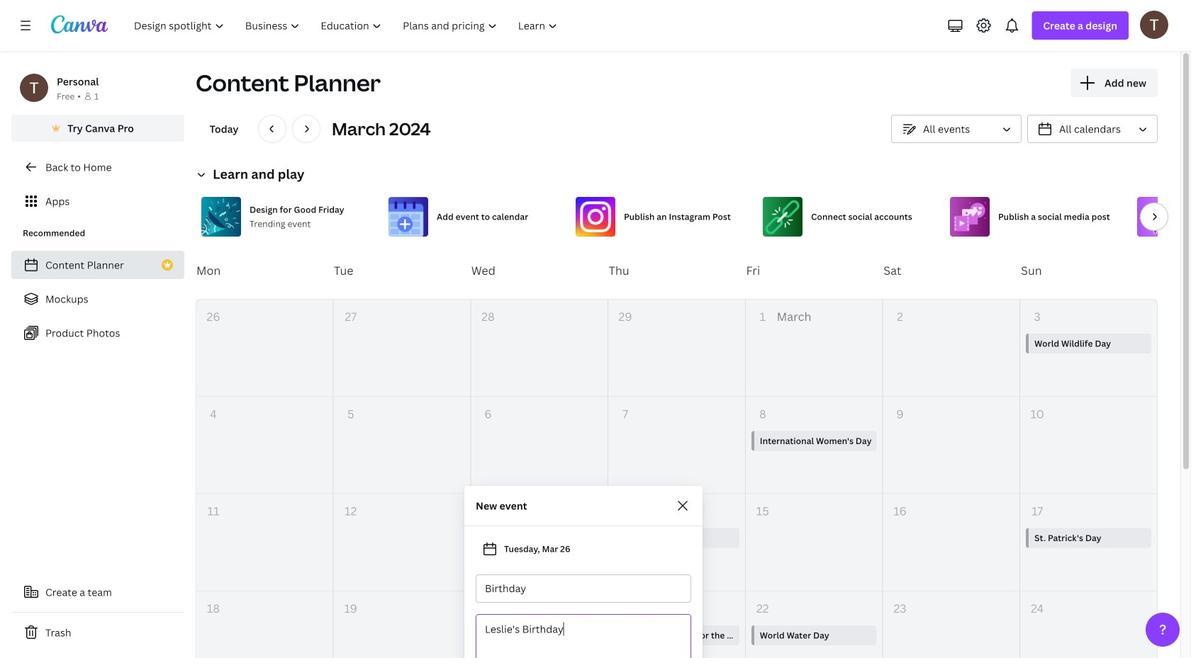 Task type: locate. For each thing, give the bounding box(es) containing it.
row
[[196, 243, 1158, 299], [196, 300, 1157, 397], [196, 397, 1157, 495], [196, 495, 1157, 592], [196, 592, 1157, 659]]

wednesday column header
[[471, 243, 608, 299]]

list
[[11, 251, 184, 347]]

friday column header
[[746, 243, 883, 299]]

monday column header
[[196, 243, 333, 299]]

sunday column header
[[1021, 243, 1158, 299]]

terry turtle image
[[1140, 10, 1169, 39]]

None button
[[891, 115, 1022, 143], [1028, 115, 1158, 143], [891, 115, 1022, 143], [1028, 115, 1158, 143]]



Task type: vqa. For each thing, say whether or not it's contained in the screenshot.
of to the bottom
no



Task type: describe. For each thing, give the bounding box(es) containing it.
tuesday column header
[[333, 243, 471, 299]]

Add title text field
[[485, 576, 682, 603]]

thursday column header
[[608, 243, 746, 299]]

Add description text field
[[477, 616, 691, 659]]

saturday column header
[[883, 243, 1021, 299]]

top level navigation element
[[125, 11, 570, 40]]



